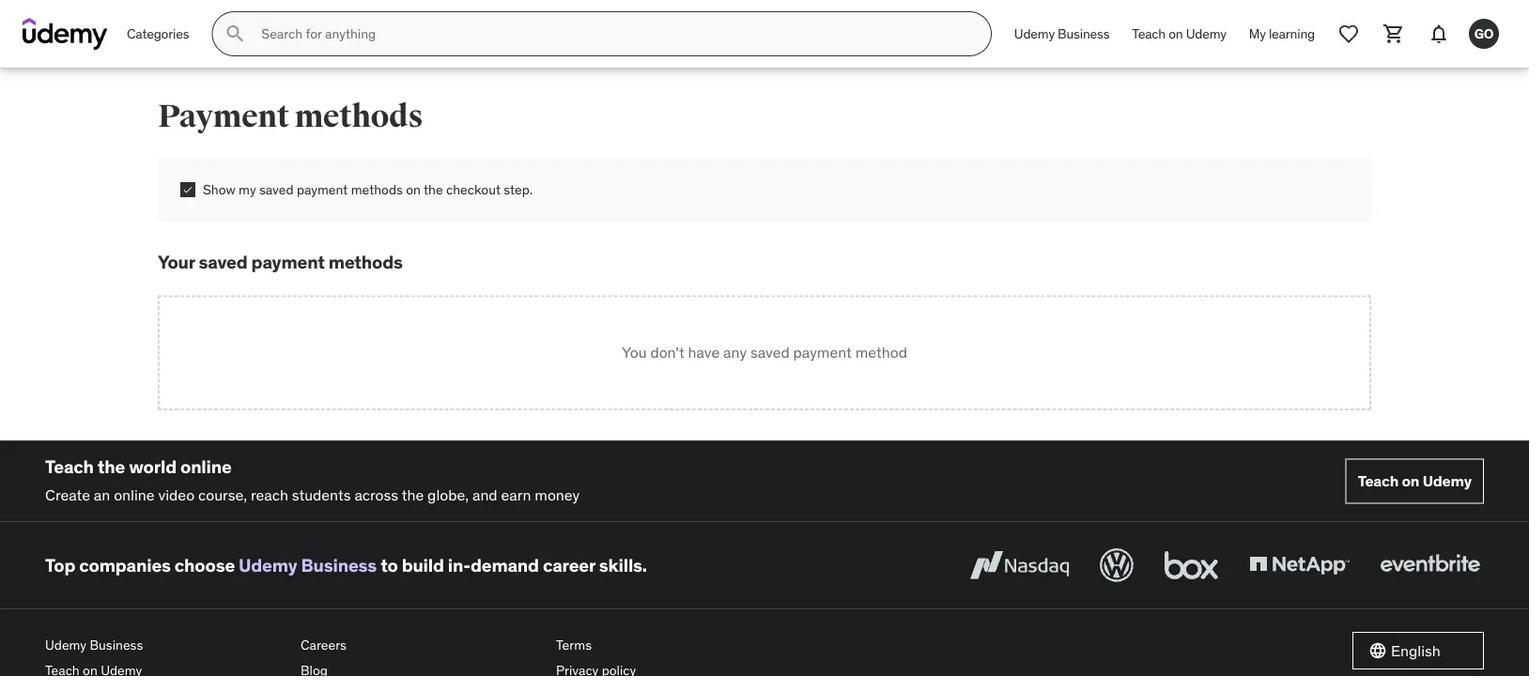 Task type: locate. For each thing, give the bounding box(es) containing it.
udemy business
[[1014, 25, 1110, 42], [45, 636, 143, 653]]

volkswagen image
[[1096, 545, 1138, 586]]

2 vertical spatial saved
[[751, 343, 790, 362]]

the left globe,
[[402, 486, 424, 505]]

netapp image
[[1246, 545, 1354, 586]]

saved
[[259, 181, 294, 198], [199, 250, 248, 273], [751, 343, 790, 362]]

2 vertical spatial methods
[[329, 250, 403, 273]]

2 horizontal spatial saved
[[751, 343, 790, 362]]

1 horizontal spatial teach on udemy
[[1358, 471, 1472, 491]]

methods
[[295, 97, 423, 136], [351, 181, 403, 198], [329, 250, 403, 273]]

on
[[1169, 25, 1183, 42], [406, 181, 421, 198], [1402, 471, 1420, 491]]

world
[[129, 455, 177, 478]]

saved right your
[[199, 250, 248, 273]]

business
[[1058, 25, 1110, 42], [301, 554, 377, 576], [90, 636, 143, 653]]

nasdaq image
[[966, 545, 1074, 586]]

terms link
[[556, 632, 797, 658]]

online right an
[[114, 486, 155, 505]]

0 vertical spatial on
[[1169, 25, 1183, 42]]

your
[[158, 250, 195, 273]]

online up course,
[[180, 455, 232, 478]]

my
[[1249, 25, 1266, 42]]

1 vertical spatial on
[[406, 181, 421, 198]]

any
[[723, 343, 747, 362]]

you
[[622, 343, 647, 362]]

1 vertical spatial teach on udemy
[[1358, 471, 1472, 491]]

1 vertical spatial udemy business link
[[239, 554, 377, 576]]

0 horizontal spatial teach on udemy
[[1132, 25, 1227, 42]]

0 vertical spatial business
[[1058, 25, 1110, 42]]

0 horizontal spatial business
[[90, 636, 143, 653]]

wishlist image
[[1338, 23, 1360, 45]]

in-
[[448, 554, 471, 576]]

course,
[[198, 486, 247, 505]]

categories
[[127, 25, 189, 42]]

go
[[1475, 25, 1494, 42]]

1 vertical spatial teach on udemy link
[[1346, 459, 1484, 504]]

1 horizontal spatial online
[[180, 455, 232, 478]]

on left checkout at the left top of page
[[406, 181, 421, 198]]

the up an
[[98, 455, 125, 478]]

1 vertical spatial business
[[301, 554, 377, 576]]

0 vertical spatial payment
[[297, 181, 348, 198]]

saved right any
[[751, 343, 790, 362]]

teach on udemy up eventbrite image
[[1358, 471, 1472, 491]]

0 vertical spatial teach on udemy
[[1132, 25, 1227, 42]]

your saved payment methods
[[158, 250, 403, 273]]

0 horizontal spatial udemy business
[[45, 636, 143, 653]]

on left my
[[1169, 25, 1183, 42]]

0 horizontal spatial online
[[114, 486, 155, 505]]

1 vertical spatial payment
[[251, 250, 325, 273]]

to
[[381, 554, 398, 576]]

payment methods
[[158, 97, 423, 136]]

step.
[[504, 181, 533, 198]]

0 horizontal spatial teach
[[45, 455, 94, 478]]

students
[[292, 486, 351, 505]]

teach on udemy
[[1132, 25, 1227, 42], [1358, 471, 1472, 491]]

1 horizontal spatial saved
[[259, 181, 294, 198]]

2 horizontal spatial teach
[[1358, 471, 1399, 491]]

2 horizontal spatial on
[[1402, 471, 1420, 491]]

teach on udemy link left my
[[1121, 11, 1238, 56]]

0 vertical spatial online
[[180, 455, 232, 478]]

0 vertical spatial saved
[[259, 181, 294, 198]]

submit search image
[[224, 23, 246, 45]]

teach on udemy link up eventbrite image
[[1346, 459, 1484, 504]]

categories button
[[116, 11, 200, 56]]

teach on udemy left my
[[1132, 25, 1227, 42]]

learning
[[1269, 25, 1315, 42]]

choose
[[175, 554, 235, 576]]

english
[[1391, 641, 1441, 660]]

payment left method
[[793, 343, 852, 362]]

on up eventbrite image
[[1402, 471, 1420, 491]]

1 horizontal spatial business
[[301, 554, 377, 576]]

eventbrite image
[[1376, 545, 1484, 586]]

online
[[180, 455, 232, 478], [114, 486, 155, 505]]

1 vertical spatial the
[[98, 455, 125, 478]]

udemy
[[1014, 25, 1055, 42], [1186, 25, 1227, 42], [1423, 471, 1472, 491], [239, 554, 297, 576], [45, 636, 86, 653]]

2 vertical spatial business
[[90, 636, 143, 653]]

my learning link
[[1238, 11, 1326, 56]]

payment down my
[[251, 250, 325, 273]]

2 vertical spatial payment
[[793, 343, 852, 362]]

demand
[[471, 554, 539, 576]]

0 horizontal spatial saved
[[199, 250, 248, 273]]

1 vertical spatial methods
[[351, 181, 403, 198]]

checkout
[[446, 181, 501, 198]]

the left checkout at the left top of page
[[424, 181, 443, 198]]

globe,
[[428, 486, 469, 505]]

small image
[[1369, 642, 1388, 660]]

saved right my
[[259, 181, 294, 198]]

payment right my
[[297, 181, 348, 198]]

payment
[[297, 181, 348, 198], [251, 250, 325, 273], [793, 343, 852, 362]]

udemy business link
[[1003, 11, 1121, 56], [239, 554, 377, 576], [45, 632, 286, 658]]

0 horizontal spatial teach on udemy link
[[1121, 11, 1238, 56]]

teach on udemy link
[[1121, 11, 1238, 56], [1346, 459, 1484, 504]]

top
[[45, 554, 75, 576]]

1 horizontal spatial udemy business
[[1014, 25, 1110, 42]]

teach
[[1132, 25, 1166, 42], [45, 455, 94, 478], [1358, 471, 1399, 491]]

the
[[424, 181, 443, 198], [98, 455, 125, 478], [402, 486, 424, 505]]

build
[[402, 554, 444, 576]]

2 horizontal spatial business
[[1058, 25, 1110, 42]]

1 vertical spatial saved
[[199, 250, 248, 273]]

2 vertical spatial on
[[1402, 471, 1420, 491]]

terms
[[556, 636, 592, 653]]



Task type: describe. For each thing, give the bounding box(es) containing it.
2 vertical spatial the
[[402, 486, 424, 505]]

teach inside teach the world online create an online video course, reach students across the globe, and earn money
[[45, 455, 94, 478]]

go link
[[1462, 11, 1507, 56]]

1 vertical spatial online
[[114, 486, 155, 505]]

skills.
[[599, 554, 647, 576]]

top companies choose udemy business to build in-demand career skills.
[[45, 554, 647, 576]]

shopping cart with 0 items image
[[1383, 23, 1405, 45]]

have
[[688, 343, 720, 362]]

xsmall image
[[180, 182, 195, 197]]

my
[[239, 181, 256, 198]]

box image
[[1160, 545, 1223, 586]]

reach
[[251, 486, 288, 505]]

careers
[[301, 636, 347, 653]]

video
[[158, 486, 195, 505]]

2 vertical spatial udemy business link
[[45, 632, 286, 658]]

payment
[[158, 97, 289, 136]]

1 horizontal spatial teach
[[1132, 25, 1166, 42]]

an
[[94, 486, 110, 505]]

notifications image
[[1428, 23, 1450, 45]]

0 horizontal spatial on
[[406, 181, 421, 198]]

across
[[355, 486, 398, 505]]

0 vertical spatial the
[[424, 181, 443, 198]]

english button
[[1353, 632, 1484, 670]]

1 horizontal spatial on
[[1169, 25, 1183, 42]]

earn
[[501, 486, 531, 505]]

udemy image
[[23, 18, 108, 50]]

0 vertical spatial udemy business
[[1014, 25, 1110, 42]]

create
[[45, 486, 90, 505]]

1 horizontal spatial teach on udemy link
[[1346, 459, 1484, 504]]

0 vertical spatial udemy business link
[[1003, 11, 1121, 56]]

companies
[[79, 554, 171, 576]]

you don't have any saved payment method
[[622, 343, 907, 362]]

and
[[472, 486, 498, 505]]

0 vertical spatial methods
[[295, 97, 423, 136]]

Search for anything text field
[[258, 18, 968, 50]]

0 vertical spatial teach on udemy link
[[1121, 11, 1238, 56]]

teach the world online create an online video course, reach students across the globe, and earn money
[[45, 455, 580, 505]]

careers link
[[301, 632, 541, 658]]

money
[[535, 486, 580, 505]]

1 vertical spatial udemy business
[[45, 636, 143, 653]]

don't
[[650, 343, 685, 362]]

show
[[203, 181, 236, 198]]

my learning
[[1249, 25, 1315, 42]]

career
[[543, 554, 595, 576]]

method
[[856, 343, 907, 362]]

show my saved payment methods on the checkout step.
[[203, 181, 533, 198]]



Task type: vqa. For each thing, say whether or not it's contained in the screenshot.
THE BUSINESS to the top
yes



